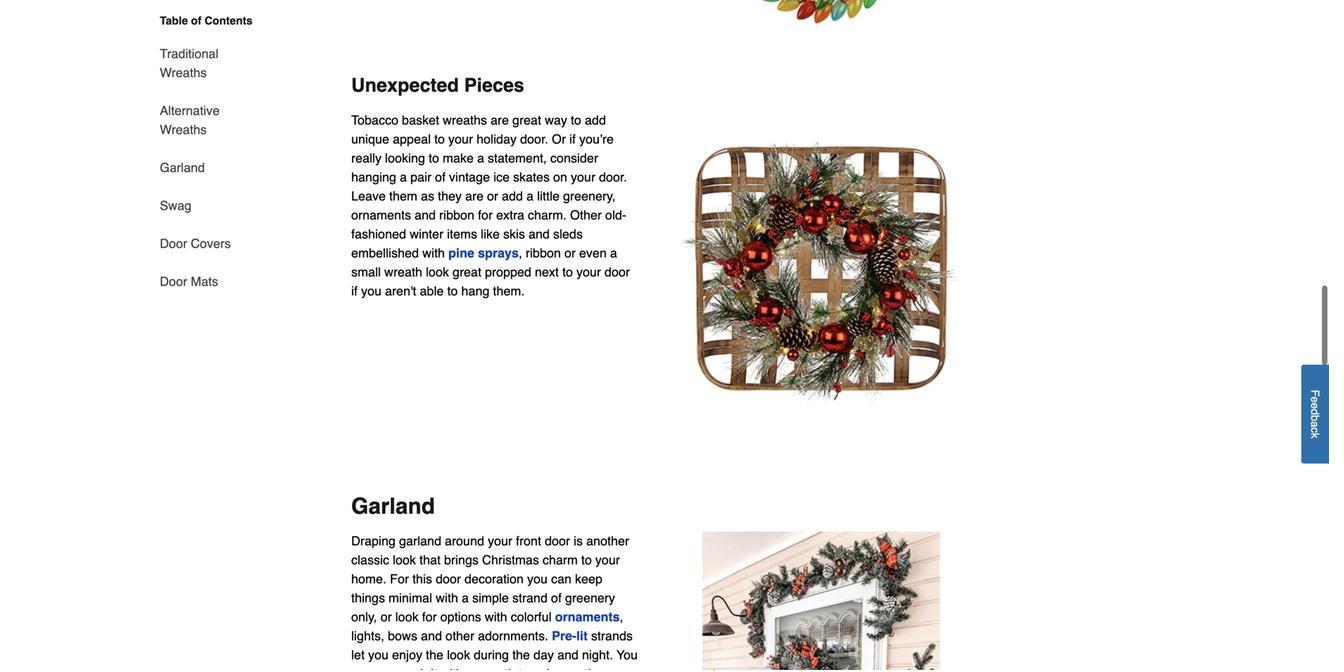Task type: vqa. For each thing, say whether or not it's contained in the screenshot.
'you'
yes



Task type: describe. For each thing, give the bounding box(es) containing it.
2 e from the top
[[1309, 403, 1322, 409]]

strand
[[513, 591, 548, 605]]

your up greenery,
[[571, 170, 596, 184]]

to up make
[[434, 132, 445, 146]]

sleds
[[553, 227, 583, 241]]

and inside strands let you enjoy the look during the day and night. you can even pair it with a wreath to enhance t
[[558, 648, 579, 662]]

with inside tobacco basket wreaths are great way to add unique appeal to your holiday door. or if you're really looking to make a statement, consider hanging a pair of vintage ice skates on your door. leave them as they are or add a little greenery, ornaments and ribbon for extra charm. other old- fashioned winter items like skis and sleds embellished with
[[422, 246, 445, 260]]

pair inside strands let you enjoy the look during the day and night. you can even pair it with a wreath to enhance t
[[406, 667, 427, 670]]

hang
[[461, 284, 490, 298]]

embellished
[[351, 246, 419, 260]]

options
[[441, 610, 481, 624]]

1 vertical spatial door
[[545, 534, 570, 548]]

looking
[[385, 151, 425, 165]]

door for door covers
[[160, 236, 187, 251]]

a left little
[[527, 189, 534, 203]]

2 vertical spatial door
[[436, 572, 461, 586]]

f e e d b a c k button
[[1302, 365, 1330, 464]]

holiday
[[477, 132, 517, 146]]

wreaths
[[443, 113, 487, 127]]

0 horizontal spatial add
[[502, 189, 523, 203]]

door covers
[[160, 236, 231, 251]]

look inside strands let you enjoy the look during the day and night. you can even pair it with a wreath to enhance t
[[447, 648, 470, 662]]

to right the next at the top left of page
[[563, 265, 573, 279]]

or inside tobacco basket wreaths are great way to add unique appeal to your holiday door. or if you're really looking to make a statement, consider hanging a pair of vintage ice skates on your door. leave them as they are or add a little greenery, ornaments and ribbon for extra charm. other old- fashioned winter items like skis and sleds embellished with
[[487, 189, 498, 203]]

f
[[1309, 390, 1322, 397]]

minimal
[[389, 591, 432, 605]]

1 vertical spatial door.
[[599, 170, 627, 184]]

great inside , ribbon or even a small wreath look great propped next to your door if you aren't able to hang them.
[[453, 265, 482, 279]]

your up make
[[449, 132, 473, 146]]

leave
[[351, 189, 386, 203]]

even inside , ribbon or even a small wreath look great propped next to your door if you aren't able to hang them.
[[579, 246, 607, 260]]

garland
[[399, 534, 441, 548]]

front
[[516, 534, 541, 548]]

a wreath with red ornaments and pinecones attached to a tobacco basket. image
[[665, 111, 978, 424]]

classic
[[351, 553, 389, 567]]

enhance
[[533, 667, 582, 670]]

really
[[351, 151, 382, 165]]

them
[[389, 189, 418, 203]]

fashioned
[[351, 227, 406, 241]]

for inside draping garland around your front door is another classic look that brings christmas charm to your home. for this door decoration you can keep things minimal with a simple strand of greenery only, or look for options with colorful
[[422, 610, 437, 624]]

strands
[[591, 629, 633, 643]]

simple
[[472, 591, 509, 605]]

extra
[[496, 208, 525, 222]]

wreaths for alternative wreaths
[[160, 122, 207, 137]]

swag
[[160, 198, 192, 213]]

skates
[[513, 170, 550, 184]]

f e e d b a c k
[[1309, 390, 1322, 439]]

garland inside table of contents element
[[160, 160, 205, 175]]

alternative wreaths
[[160, 103, 220, 137]]

alternative
[[160, 103, 220, 118]]

door covers link
[[160, 225, 231, 263]]

, ribbon or even a small wreath look great propped next to your door if you aren't able to hang them.
[[351, 246, 630, 298]]

can inside draping garland around your front door is another classic look that brings christmas charm to your home. for this door decoration you can keep things minimal with a simple strand of greenery only, or look for options with colorful
[[551, 572, 572, 586]]

or inside , ribbon or even a small wreath look great propped next to your door if you aren't able to hang them.
[[565, 246, 576, 260]]

a inside , ribbon or even a small wreath look great propped next to your door if you aren't able to hang them.
[[610, 246, 617, 260]]

they
[[438, 189, 462, 203]]

table
[[160, 14, 188, 27]]

greenery
[[565, 591, 615, 605]]

1 vertical spatial are
[[465, 189, 484, 203]]

on
[[553, 170, 567, 184]]

make
[[443, 151, 474, 165]]

them.
[[493, 284, 525, 298]]

strands let you enjoy the look during the day and night. you can even pair it with a wreath to enhance t
[[351, 629, 638, 670]]

even inside strands let you enjoy the look during the day and night. you can even pair it with a wreath to enhance t
[[375, 667, 403, 670]]

a up the them
[[400, 170, 407, 184]]

way
[[545, 113, 567, 127]]

door mats link
[[160, 263, 218, 291]]

alternative wreaths link
[[160, 92, 260, 149]]

unexpected pieces
[[351, 74, 525, 96]]

with up options
[[436, 591, 458, 605]]

other
[[570, 208, 602, 222]]

c
[[1309, 428, 1322, 433]]

with inside strands let you enjoy the look during the day and night. you can even pair it with a wreath to enhance t
[[441, 667, 463, 670]]

draping garland around your front door is another classic look that brings christmas charm to your home. for this door decoration you can keep things minimal with a simple strand of greenery only, or look for options with colorful
[[351, 534, 629, 624]]

0 horizontal spatial of
[[191, 14, 202, 27]]

for
[[390, 572, 409, 586]]

0 vertical spatial door.
[[520, 132, 549, 146]]

old-
[[605, 208, 627, 222]]

things
[[351, 591, 385, 605]]

table of contents element
[[141, 13, 260, 291]]

only,
[[351, 610, 377, 624]]

pine sprays link
[[449, 246, 519, 260]]

if inside tobacco basket wreaths are great way to add unique appeal to your holiday door. or if you're really looking to make a statement, consider hanging a pair of vintage ice skates on your door. leave them as they are or add a little greenery, ornaments and ribbon for extra charm. other old- fashioned winter items like skis and sleds embellished with
[[570, 132, 576, 146]]

day
[[534, 648, 554, 662]]

to right able
[[447, 284, 458, 298]]

able
[[420, 284, 444, 298]]

for inside tobacco basket wreaths are great way to add unique appeal to your holiday door. or if you're really looking to make a statement, consider hanging a pair of vintage ice skates on your door. leave them as they are or add a little greenery, ornaments and ribbon for extra charm. other old- fashioned winter items like skis and sleds embellished with
[[478, 208, 493, 222]]

is
[[574, 534, 583, 548]]

as
[[421, 189, 434, 203]]

little
[[537, 189, 560, 203]]

propped
[[485, 265, 532, 279]]

swag link
[[160, 187, 192, 225]]

and up winter
[[415, 208, 436, 222]]

a wreath made of vintage-style multicolor christmas lights with a red bow and green holly leaf. image
[[665, 0, 978, 28]]

you inside , ribbon or even a small wreath look great propped next to your door if you aren't able to hang them.
[[361, 284, 382, 298]]

enjoy
[[392, 648, 422, 662]]

traditional
[[160, 46, 219, 61]]

if inside , ribbon or even a small wreath look great propped next to your door if you aren't able to hang them.
[[351, 284, 358, 298]]

next
[[535, 265, 559, 279]]

ornaments link
[[555, 610, 620, 624]]

another
[[586, 534, 629, 548]]

vintage
[[449, 170, 490, 184]]

items
[[447, 227, 477, 241]]

colorful
[[511, 610, 552, 624]]

that
[[420, 553, 441, 567]]

table of contents
[[160, 14, 253, 27]]

wreath inside strands let you enjoy the look during the day and night. you can even pair it with a wreath to enhance t
[[477, 667, 515, 670]]

appeal
[[393, 132, 431, 146]]

pre-lit
[[552, 629, 588, 643]]

ornaments inside tobacco basket wreaths are great way to add unique appeal to your holiday door. or if you're really looking to make a statement, consider hanging a pair of vintage ice skates on your door. leave them as they are or add a little greenery, ornaments and ribbon for extra charm. other old- fashioned winter items like skis and sleds embellished with
[[351, 208, 411, 222]]

pre-lit link
[[552, 629, 588, 643]]

, lights, bows and other adornments.
[[351, 610, 624, 643]]

look inside , ribbon or even a small wreath look great propped next to your door if you aren't able to hang them.
[[426, 265, 449, 279]]

, for garland
[[620, 610, 624, 624]]

garland with pinecones and plaid bows framing a front door with a matching wreath. image
[[665, 532, 978, 670]]

great inside tobacco basket wreaths are great way to add unique appeal to your holiday door. or if you're really looking to make a statement, consider hanging a pair of vintage ice skates on your door. leave them as they are or add a little greenery, ornaments and ribbon for extra charm. other old- fashioned winter items like skis and sleds embellished with
[[513, 113, 541, 127]]

decoration
[[465, 572, 524, 586]]

, for unexpected pieces
[[519, 246, 522, 260]]

of inside tobacco basket wreaths are great way to add unique appeal to your holiday door. or if you're really looking to make a statement, consider hanging a pair of vintage ice skates on your door. leave them as they are or add a little greenery, ornaments and ribbon for extra charm. other old- fashioned winter items like skis and sleds embellished with
[[435, 170, 446, 184]]

to inside draping garland around your front door is another classic look that brings christmas charm to your home. for this door decoration you can keep things minimal with a simple strand of greenery only, or look for options with colorful
[[581, 553, 592, 567]]



Task type: locate. For each thing, give the bounding box(es) containing it.
your up christmas
[[488, 534, 513, 548]]

or down ice
[[487, 189, 498, 203]]

pine sprays
[[449, 246, 519, 260]]

door down old-
[[605, 265, 630, 279]]

to left make
[[429, 151, 439, 165]]

door. up greenery,
[[599, 170, 627, 184]]

ornaments down greenery
[[555, 610, 620, 624]]

2 door from the top
[[160, 274, 187, 289]]

tobacco basket wreaths are great way to add unique appeal to your holiday door. or if you're really looking to make a statement, consider hanging a pair of vintage ice skates on your door. leave them as they are or add a little greenery, ornaments and ribbon for extra charm. other old- fashioned winter items like skis and sleds embellished with
[[351, 113, 627, 260]]

you down the small
[[361, 284, 382, 298]]

or
[[552, 132, 566, 146]]

door.
[[520, 132, 549, 146], [599, 170, 627, 184]]

and inside , lights, bows and other adornments.
[[421, 629, 442, 643]]

wreaths down alternative
[[160, 122, 207, 137]]

0 vertical spatial pair
[[411, 170, 432, 184]]

1 horizontal spatial or
[[487, 189, 498, 203]]

wreath inside , ribbon or even a small wreath look great propped next to your door if you aren't able to hang them.
[[384, 265, 422, 279]]

pair inside tobacco basket wreaths are great way to add unique appeal to your holiday door. or if you're really looking to make a statement, consider hanging a pair of vintage ice skates on your door. leave them as they are or add a little greenery, ornaments and ribbon for extra charm. other old- fashioned winter items like skis and sleds embellished with
[[411, 170, 432, 184]]

charm.
[[528, 208, 567, 222]]

1 horizontal spatial for
[[478, 208, 493, 222]]

2 vertical spatial you
[[368, 648, 389, 662]]

1 vertical spatial garland
[[351, 494, 435, 519]]

traditional wreaths
[[160, 46, 219, 80]]

1 vertical spatial can
[[351, 667, 372, 670]]

ribbon up items
[[439, 208, 475, 222]]

contents
[[205, 14, 253, 27]]

brings
[[444, 553, 479, 567]]

with
[[422, 246, 445, 260], [436, 591, 458, 605], [485, 610, 507, 624], [441, 667, 463, 670]]

wreaths inside the 'traditional wreaths'
[[160, 65, 207, 80]]

or right only,
[[381, 610, 392, 624]]

and up enhance
[[558, 648, 579, 662]]

door for door mats
[[160, 274, 187, 289]]

0 vertical spatial are
[[491, 113, 509, 127]]

0 vertical spatial for
[[478, 208, 493, 222]]

door inside , ribbon or even a small wreath look great propped next to your door if you aren't able to hang them.
[[605, 265, 630, 279]]

0 horizontal spatial or
[[381, 610, 392, 624]]

like
[[481, 227, 500, 241]]

basket
[[402, 113, 439, 127]]

0 vertical spatial even
[[579, 246, 607, 260]]

0 vertical spatial ribbon
[[439, 208, 475, 222]]

ribbon
[[439, 208, 475, 222], [526, 246, 561, 260]]

1 vertical spatial great
[[453, 265, 482, 279]]

1 vertical spatial or
[[565, 246, 576, 260]]

great down pine
[[453, 265, 482, 279]]

wreath up aren't
[[384, 265, 422, 279]]

a down old-
[[610, 246, 617, 260]]

door down brings
[[436, 572, 461, 586]]

other
[[446, 629, 475, 643]]

with down simple
[[485, 610, 507, 624]]

k
[[1309, 433, 1322, 439]]

0 horizontal spatial garland
[[160, 160, 205, 175]]

garland up "swag"
[[160, 160, 205, 175]]

2 vertical spatial of
[[551, 591, 562, 605]]

and down "charm."
[[529, 227, 550, 241]]

1 horizontal spatial are
[[491, 113, 509, 127]]

1 horizontal spatial door.
[[599, 170, 627, 184]]

0 vertical spatial or
[[487, 189, 498, 203]]

lit
[[577, 629, 588, 643]]

or
[[487, 189, 498, 203], [565, 246, 576, 260], [381, 610, 392, 624]]

to up keep in the bottom left of the page
[[581, 553, 592, 567]]

add up you're on the top
[[585, 113, 606, 127]]

are
[[491, 113, 509, 127], [465, 189, 484, 203]]

your down another
[[596, 553, 620, 567]]

ice
[[494, 170, 510, 184]]

aren't
[[385, 284, 416, 298]]

look up able
[[426, 265, 449, 279]]

2 horizontal spatial of
[[551, 591, 562, 605]]

for up 'like'
[[478, 208, 493, 222]]

0 vertical spatial great
[[513, 113, 541, 127]]

0 vertical spatial garland
[[160, 160, 205, 175]]

you inside strands let you enjoy the look during the day and night. you can even pair it with a wreath to enhance t
[[368, 648, 389, 662]]

look
[[426, 265, 449, 279], [393, 553, 416, 567], [395, 610, 419, 624], [447, 648, 470, 662]]

1 vertical spatial for
[[422, 610, 437, 624]]

you're
[[579, 132, 614, 146]]

of
[[191, 14, 202, 27], [435, 170, 446, 184], [551, 591, 562, 605]]

1 the from the left
[[426, 648, 444, 662]]

e
[[1309, 397, 1322, 403], [1309, 403, 1322, 409]]

, inside , ribbon or even a small wreath look great propped next to your door if you aren't able to hang them.
[[519, 246, 522, 260]]

and left the other
[[421, 629, 442, 643]]

0 horizontal spatial ribbon
[[439, 208, 475, 222]]

consider
[[551, 151, 598, 165]]

you
[[617, 648, 638, 662]]

to
[[571, 113, 582, 127], [434, 132, 445, 146], [429, 151, 439, 165], [563, 265, 573, 279], [447, 284, 458, 298], [581, 553, 592, 567], [519, 667, 529, 670]]

1 horizontal spatial wreath
[[477, 667, 515, 670]]

0 vertical spatial ornaments
[[351, 208, 411, 222]]

, down skis
[[519, 246, 522, 260]]

0 horizontal spatial are
[[465, 189, 484, 203]]

door mats
[[160, 274, 218, 289]]

2 horizontal spatial or
[[565, 246, 576, 260]]

1 vertical spatial door
[[160, 274, 187, 289]]

0 vertical spatial of
[[191, 14, 202, 27]]

2 horizontal spatial door
[[605, 265, 630, 279]]

adornments.
[[478, 629, 548, 643]]

a up vintage
[[477, 151, 484, 165]]

1 e from the top
[[1309, 397, 1322, 403]]

1 door from the top
[[160, 236, 187, 251]]

wreaths inside 'alternative wreaths'
[[160, 122, 207, 137]]

your
[[449, 132, 473, 146], [571, 170, 596, 184], [577, 265, 601, 279], [488, 534, 513, 548], [596, 553, 620, 567]]

bows
[[388, 629, 418, 643]]

door. left or
[[520, 132, 549, 146]]

0 vertical spatial ,
[[519, 246, 522, 260]]

it
[[431, 667, 437, 670]]

this
[[413, 572, 432, 586]]

wreath down during
[[477, 667, 515, 670]]

the up the it
[[426, 648, 444, 662]]

1 horizontal spatial ornaments
[[555, 610, 620, 624]]

door up charm
[[545, 534, 570, 548]]

ribbon inside tobacco basket wreaths are great way to add unique appeal to your holiday door. or if you're really looking to make a statement, consider hanging a pair of vintage ice skates on your door. leave them as they are or add a little greenery, ornaments and ribbon for extra charm. other old- fashioned winter items like skis and sleds embellished with
[[439, 208, 475, 222]]

traditional wreaths link
[[160, 35, 260, 92]]

0 vertical spatial if
[[570, 132, 576, 146]]

0 horizontal spatial ,
[[519, 246, 522, 260]]

garland up draping
[[351, 494, 435, 519]]

add up extra
[[502, 189, 523, 203]]

a down the other
[[467, 667, 474, 670]]

ribbon up the next at the top left of page
[[526, 246, 561, 260]]

1 vertical spatial of
[[435, 170, 446, 184]]

1 vertical spatial ornaments
[[555, 610, 620, 624]]

look down the other
[[447, 648, 470, 662]]

0 horizontal spatial if
[[351, 284, 358, 298]]

hanging
[[351, 170, 396, 184]]

during
[[474, 648, 509, 662]]

of right table
[[191, 14, 202, 27]]

are down vintage
[[465, 189, 484, 203]]

tobacco
[[351, 113, 399, 127]]

the down adornments.
[[513, 648, 530, 662]]

1 horizontal spatial ribbon
[[526, 246, 561, 260]]

sprays
[[478, 246, 519, 260]]

d
[[1309, 409, 1322, 415]]

door
[[160, 236, 187, 251], [160, 274, 187, 289]]

your inside , ribbon or even a small wreath look great propped next to your door if you aren't able to hang them.
[[577, 265, 601, 279]]

0 vertical spatial you
[[361, 284, 382, 298]]

1 vertical spatial wreaths
[[160, 122, 207, 137]]

your right the next at the top left of page
[[577, 265, 601, 279]]

0 vertical spatial door
[[160, 236, 187, 251]]

a inside strands let you enjoy the look during the day and night. you can even pair it with a wreath to enhance t
[[467, 667, 474, 670]]

1 horizontal spatial even
[[579, 246, 607, 260]]

1 wreaths from the top
[[160, 65, 207, 80]]

of up they at the top of page
[[435, 170, 446, 184]]

wreaths
[[160, 65, 207, 80], [160, 122, 207, 137]]

small
[[351, 265, 381, 279]]

1 horizontal spatial door
[[545, 534, 570, 548]]

lights,
[[351, 629, 384, 643]]

covers
[[191, 236, 231, 251]]

garland link
[[160, 149, 205, 187]]

you up strand
[[527, 572, 548, 586]]

1 horizontal spatial great
[[513, 113, 541, 127]]

ornaments up fashioned
[[351, 208, 411, 222]]

1 horizontal spatial can
[[551, 572, 572, 586]]

a up options
[[462, 591, 469, 605]]

0 horizontal spatial wreath
[[384, 265, 422, 279]]

can down let at the left
[[351, 667, 372, 670]]

you right let at the left
[[368, 648, 389, 662]]

2 wreaths from the top
[[160, 122, 207, 137]]

charm
[[543, 553, 578, 567]]

0 vertical spatial add
[[585, 113, 606, 127]]

with down winter
[[422, 246, 445, 260]]

0 horizontal spatial door
[[436, 572, 461, 586]]

pre-
[[552, 629, 577, 643]]

a inside draping garland around your front door is another classic look that brings christmas charm to your home. for this door decoration you can keep things minimal with a simple strand of greenery only, or look for options with colorful
[[462, 591, 469, 605]]

0 horizontal spatial great
[[453, 265, 482, 279]]

you inside draping garland around your front door is another classic look that brings christmas charm to your home. for this door decoration you can keep things minimal with a simple strand of greenery only, or look for options with colorful
[[527, 572, 548, 586]]

pieces
[[464, 74, 525, 96]]

are up "holiday"
[[491, 113, 509, 127]]

door up door mats link
[[160, 236, 187, 251]]

1 vertical spatial ribbon
[[526, 246, 561, 260]]

0 horizontal spatial even
[[375, 667, 403, 670]]

to left enhance
[[519, 667, 529, 670]]

1 horizontal spatial add
[[585, 113, 606, 127]]

1 horizontal spatial if
[[570, 132, 576, 146]]

door left the mats
[[160, 274, 187, 289]]

winter
[[410, 227, 444, 241]]

1 horizontal spatial of
[[435, 170, 446, 184]]

2 the from the left
[[513, 648, 530, 662]]

0 horizontal spatial the
[[426, 648, 444, 662]]

1 vertical spatial even
[[375, 667, 403, 670]]

, up strands
[[620, 610, 624, 624]]

look up for
[[393, 553, 416, 567]]

1 horizontal spatial the
[[513, 648, 530, 662]]

if down the small
[[351, 284, 358, 298]]

to right way
[[571, 113, 582, 127]]

1 vertical spatial ,
[[620, 610, 624, 624]]

wreaths for traditional wreaths
[[160, 65, 207, 80]]

0 vertical spatial wreath
[[384, 265, 422, 279]]

can inside strands let you enjoy the look during the day and night. you can even pair it with a wreath to enhance t
[[351, 667, 372, 670]]

to inside strands let you enjoy the look during the day and night. you can even pair it with a wreath to enhance t
[[519, 667, 529, 670]]

pair
[[411, 170, 432, 184], [406, 667, 427, 670]]

home.
[[351, 572, 387, 586]]

ribbon inside , ribbon or even a small wreath look great propped next to your door if you aren't able to hang them.
[[526, 246, 561, 260]]

of right strand
[[551, 591, 562, 605]]

christmas
[[482, 553, 539, 567]]

pair up as
[[411, 170, 432, 184]]

1 vertical spatial add
[[502, 189, 523, 203]]

let
[[351, 648, 365, 662]]

wreath
[[384, 265, 422, 279], [477, 667, 515, 670]]

if
[[570, 132, 576, 146], [351, 284, 358, 298]]

a up k
[[1309, 422, 1322, 428]]

0 horizontal spatial door.
[[520, 132, 549, 146]]

if right or
[[570, 132, 576, 146]]

even
[[579, 246, 607, 260], [375, 667, 403, 670]]

draping
[[351, 534, 396, 548]]

even down enjoy
[[375, 667, 403, 670]]

or inside draping garland around your front door is another classic look that brings christmas charm to your home. for this door decoration you can keep things minimal with a simple strand of greenery only, or look for options with colorful
[[381, 610, 392, 624]]

0 horizontal spatial can
[[351, 667, 372, 670]]

with right the it
[[441, 667, 463, 670]]

skis
[[503, 227, 525, 241]]

2 vertical spatial or
[[381, 610, 392, 624]]

night.
[[582, 648, 613, 662]]

great left way
[[513, 113, 541, 127]]

0 vertical spatial can
[[551, 572, 572, 586]]

1 horizontal spatial garland
[[351, 494, 435, 519]]

or down sleds
[[565, 246, 576, 260]]

e up the d
[[1309, 397, 1322, 403]]

e up the b at the bottom
[[1309, 403, 1322, 409]]

even down sleds
[[579, 246, 607, 260]]

greenery,
[[563, 189, 616, 203]]

wreaths down traditional on the top of page
[[160, 65, 207, 80]]

a inside button
[[1309, 422, 1322, 428]]

keep
[[575, 572, 603, 586]]

1 vertical spatial wreath
[[477, 667, 515, 670]]

look down minimal
[[395, 610, 419, 624]]

for down minimal
[[422, 610, 437, 624]]

1 vertical spatial you
[[527, 572, 548, 586]]

unexpected
[[351, 74, 459, 96]]

pair down enjoy
[[406, 667, 427, 670]]

can down charm
[[551, 572, 572, 586]]

1 vertical spatial if
[[351, 284, 358, 298]]

0 horizontal spatial ornaments
[[351, 208, 411, 222]]

b
[[1309, 415, 1322, 422]]

0 vertical spatial door
[[605, 265, 630, 279]]

0 horizontal spatial for
[[422, 610, 437, 624]]

0 vertical spatial wreaths
[[160, 65, 207, 80]]

1 horizontal spatial ,
[[620, 610, 624, 624]]

of inside draping garland around your front door is another classic look that brings christmas charm to your home. for this door decoration you can keep things minimal with a simple strand of greenery only, or look for options with colorful
[[551, 591, 562, 605]]

1 vertical spatial pair
[[406, 667, 427, 670]]

, inside , lights, bows and other adornments.
[[620, 610, 624, 624]]

a
[[477, 151, 484, 165], [400, 170, 407, 184], [527, 189, 534, 203], [610, 246, 617, 260], [1309, 422, 1322, 428], [462, 591, 469, 605], [467, 667, 474, 670]]



